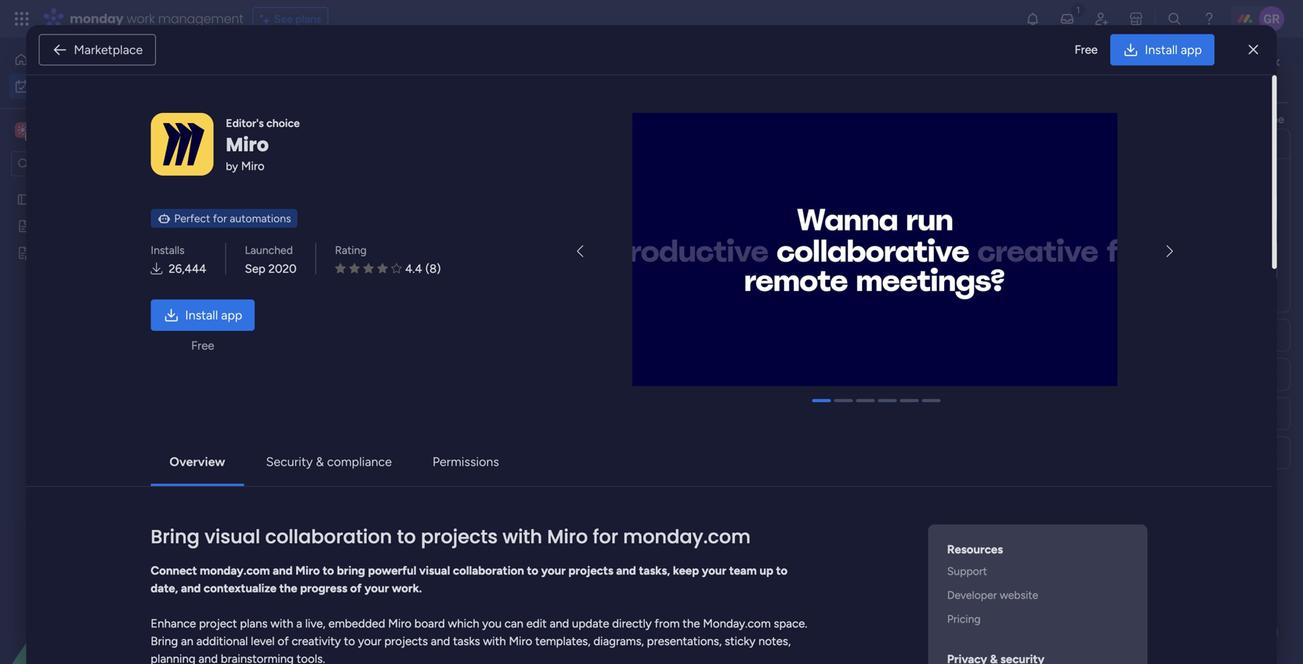 Task type: describe. For each thing, give the bounding box(es) containing it.
4.4 (8)
[[405, 262, 441, 276]]

powerful
[[368, 563, 417, 578]]

0 vertical spatial monday.com
[[623, 523, 751, 550]]

diagrams,
[[594, 634, 644, 648]]

of for progress
[[350, 581, 362, 595]]

greg robinson
[[1059, 253, 1138, 267]]

perfect
[[174, 211, 210, 225]]

4.4
[[405, 262, 422, 276]]

an
[[181, 634, 194, 648]]

marketplace arrow left image
[[577, 245, 583, 258]]

dapulse x slim image
[[1249, 40, 1259, 59]]

v2 download image
[[151, 260, 163, 278]]

we
[[1117, 173, 1132, 187]]

to do list button
[[1200, 64, 1280, 89]]

connect
[[151, 563, 197, 578]]

list
[[1259, 70, 1273, 83]]

and inside main content
[[1149, 112, 1167, 126]]

lottie animation image
[[0, 506, 200, 664]]

directly
[[612, 616, 652, 631]]

0 horizontal spatial for
[[213, 211, 227, 225]]

to up powerful
[[397, 523, 416, 550]]

next
[[264, 447, 295, 467]]

people
[[1170, 112, 1204, 126]]

greg robinson link
[[1059, 253, 1138, 267]]

customize
[[587, 130, 640, 143]]

to right like on the right top
[[1254, 112, 1265, 126]]

and down board
[[431, 634, 450, 648]]

items inside the without a date / 0 items
[[394, 621, 421, 634]]

sticky
[[725, 634, 756, 648]]

group
[[699, 250, 730, 263]]

1 star image from the left
[[335, 262, 346, 274]]

0 inside the later / 0 items
[[314, 564, 321, 578]]

from
[[655, 616, 680, 631]]

choose the boards, columns and people you'd like to see
[[1007, 112, 1285, 126]]

2
[[323, 254, 329, 267]]

the inside enhance project plans with a live, embedded miro board which you can edit and update directly from the monday.com space. bring an additional level of creativity to your projects and tasks with miro templates, diagrams, presentations, sticky notes, planning and brainstorming tools.
[[683, 616, 700, 631]]

1 horizontal spatial free
[[1075, 43, 1098, 57]]

greg
[[1059, 253, 1086, 267]]

dates
[[299, 193, 339, 213]]

do
[[1243, 70, 1256, 83]]

people
[[980, 250, 1013, 263]]

presentations,
[[647, 634, 722, 648]]

home link
[[9, 47, 190, 72]]

2 star image from the left
[[377, 262, 388, 274]]

2 workspace image from the left
[[17, 122, 28, 139]]

you'd
[[1206, 112, 1233, 126]]

without
[[264, 617, 320, 637]]

item inside new item button
[[263, 130, 285, 143]]

creativity
[[292, 634, 341, 648]]

management
[[158, 10, 244, 27]]

to up the edit
[[527, 563, 539, 578]]

and up contextualize
[[273, 563, 293, 578]]

without a date / 0 items
[[264, 617, 421, 637]]

today / 2 items
[[264, 250, 359, 270]]

1 vertical spatial with
[[271, 616, 294, 631]]

resources support
[[948, 542, 1004, 578]]

mar
[[1083, 480, 1100, 492]]

editor's
[[226, 116, 264, 130]]

resources
[[948, 542, 1004, 556]]

choice
[[267, 116, 300, 130]]

editor's choice miro by miro
[[226, 116, 300, 173]]

rating
[[335, 243, 367, 257]]

greg robinson image inside main content
[[1029, 249, 1053, 272]]

security
[[266, 454, 313, 469]]

/ left 1
[[340, 447, 347, 467]]

show?
[[1134, 173, 1166, 187]]

past dates /
[[264, 193, 354, 213]]

should
[[1082, 173, 1115, 187]]

work
[[273, 59, 336, 94]]

project management for first project management 'link' from the top of the main content containing past dates /
[[796, 283, 899, 297]]

16
[[1103, 480, 1113, 492]]

and up templates,
[[550, 616, 569, 631]]

0 vertical spatial install app button
[[1111, 34, 1215, 65]]

overview
[[170, 454, 225, 469]]

edit
[[527, 616, 547, 631]]

brainstorming
[[221, 652, 294, 664]]

your up the edit
[[541, 563, 566, 578]]

collaboration inside the connect monday.com and miro to bring powerful visual collaboration to your projects and tasks, keep your team up to date, and contextualize the progress of your work.
[[453, 563, 524, 578]]

your right the keep
[[702, 563, 727, 578]]

items inside the today / 2 items
[[332, 254, 359, 267]]

help image
[[1202, 11, 1217, 27]]

invite members image
[[1094, 11, 1110, 27]]

/ right "dates"
[[343, 193, 350, 213]]

up
[[760, 563, 774, 578]]

date,
[[151, 581, 178, 595]]

1 star image from the left
[[363, 262, 374, 274]]

project for first project management 'link' from the top of the main content containing past dates /
[[796, 283, 832, 297]]

lottie animation element
[[0, 506, 200, 664]]

0 horizontal spatial install
[[185, 308, 218, 322]]

to up progress
[[323, 563, 334, 578]]

see
[[1268, 112, 1285, 126]]

new inside button
[[238, 130, 260, 143]]

whose items should we show?
[[1016, 173, 1166, 187]]

select product image
[[14, 11, 30, 27]]

0 vertical spatial app
[[1181, 42, 1203, 57]]

board
[[853, 250, 881, 263]]

to-
[[674, 481, 689, 494]]

launched
[[245, 243, 293, 257]]

to right up in the bottom of the page
[[777, 563, 788, 578]]

notes,
[[759, 634, 791, 648]]

level
[[251, 634, 275, 648]]

monday marketplace image
[[1129, 11, 1145, 27]]

whose
[[1016, 173, 1050, 187]]

app logo image
[[151, 113, 213, 176]]

/ left 2 at top left
[[312, 250, 319, 270]]

progress
[[300, 581, 348, 595]]

planning
[[151, 652, 196, 664]]

launched sep 2020
[[245, 243, 297, 276]]

home option
[[9, 47, 190, 72]]

my
[[231, 59, 267, 94]]

perfect for automations
[[174, 211, 291, 225]]

compliance
[[327, 454, 392, 469]]

update
[[572, 616, 610, 631]]

1 public board image from the top
[[16, 192, 31, 207]]

to-do
[[674, 481, 702, 494]]

work
[[127, 10, 155, 27]]

do
[[689, 481, 702, 494]]

plans inside button
[[296, 12, 322, 25]]

project for first project management 'link' from the bottom of the main content containing past dates /
[[796, 481, 832, 494]]

and down the additional
[[198, 652, 218, 664]]

of for level
[[278, 634, 289, 648]]

can
[[505, 616, 524, 631]]

item inside next week / 1 item
[[358, 452, 380, 465]]

developer
[[948, 588, 997, 601]]

1 item from the top
[[280, 310, 303, 324]]

date
[[1087, 250, 1110, 263]]

1 new item from the top
[[255, 310, 303, 324]]

home
[[34, 53, 64, 66]]

robinson
[[1088, 253, 1138, 267]]

team
[[730, 563, 757, 578]]

to inside enhance project plans with a live, embedded miro board which you can edit and update directly from the monday.com space. bring an additional level of creativity to your projects and tasks with miro templates, diagrams, presentations, sticky notes, planning and brainstorming tools.
[[344, 634, 355, 648]]



Task type: vqa. For each thing, say whether or not it's contained in the screenshot.
the top install app button
yes



Task type: locate. For each thing, give the bounding box(es) containing it.
new item down the security
[[255, 480, 303, 493]]

a inside enhance project plans with a live, embedded miro board which you can edit and update directly from the monday.com space. bring an additional level of creativity to your projects and tasks with miro templates, diagrams, presentations, sticky notes, planning and brainstorming tools.
[[296, 616, 302, 631]]

0 horizontal spatial star image
[[335, 262, 346, 274]]

0 horizontal spatial item
[[263, 130, 285, 143]]

1 project management from the top
[[796, 283, 899, 297]]

0 vertical spatial projects
[[421, 523, 498, 550]]

with
[[503, 523, 543, 550], [271, 616, 294, 631], [483, 634, 506, 648]]

notifications image
[[1025, 11, 1041, 27]]

option
[[0, 185, 200, 189]]

1 vertical spatial install app button
[[151, 299, 255, 331]]

perfect for automations element
[[151, 209, 298, 228]]

0 horizontal spatial monday.com
[[200, 563, 270, 578]]

0 vertical spatial item
[[280, 310, 303, 324]]

and
[[1149, 112, 1167, 126], [273, 563, 293, 578], [617, 563, 636, 578], [181, 581, 201, 595], [550, 616, 569, 631], [431, 634, 450, 648], [198, 652, 218, 664]]

miro
[[226, 132, 269, 158], [241, 159, 265, 173], [547, 523, 588, 550], [296, 563, 320, 578], [388, 616, 412, 631], [509, 634, 533, 648]]

search everything image
[[1167, 11, 1183, 27]]

marketplace button
[[39, 34, 156, 65]]

new item
[[255, 310, 303, 324], [255, 480, 303, 493]]

install app
[[1145, 42, 1203, 57], [185, 308, 242, 322]]

0 vertical spatial management
[[835, 283, 899, 297]]

new item
[[238, 130, 285, 143]]

and down connect at bottom
[[181, 581, 201, 595]]

1 vertical spatial projects
[[569, 563, 614, 578]]

collaboration up the later / 0 items
[[265, 523, 392, 550]]

0 vertical spatial new item
[[255, 310, 303, 324]]

1 vertical spatial project management link
[[794, 473, 939, 499]]

0 horizontal spatial of
[[278, 634, 289, 648]]

2 a from the left
[[323, 617, 333, 637]]

new item down 2020
[[255, 310, 303, 324]]

1 horizontal spatial of
[[350, 581, 362, 595]]

2 item from the top
[[280, 480, 303, 493]]

live,
[[305, 616, 326, 631]]

1 horizontal spatial the
[[683, 616, 700, 631]]

monday.com
[[703, 616, 771, 631]]

install app button
[[1111, 34, 1215, 65], [151, 299, 255, 331]]

0 vertical spatial project management link
[[794, 275, 939, 302]]

1 vertical spatial the
[[279, 581, 297, 595]]

the left boards,
[[1047, 112, 1063, 126]]

star image
[[363, 262, 374, 274], [377, 262, 388, 274]]

1 vertical spatial monday.com
[[200, 563, 270, 578]]

keep
[[673, 563, 699, 578]]

public board image
[[16, 192, 31, 207], [16, 219, 31, 234]]

private board image
[[16, 245, 31, 260]]

free down 26,444
[[191, 338, 214, 353]]

a left date
[[323, 617, 333, 637]]

with up level
[[271, 616, 294, 631]]

1 horizontal spatial plans
[[296, 12, 322, 25]]

to do list
[[1229, 70, 1273, 83]]

item down the security
[[280, 480, 303, 493]]

0 vertical spatial plans
[[296, 12, 322, 25]]

overview button
[[157, 446, 238, 477]]

0 vertical spatial of
[[350, 581, 362, 595]]

1 image
[[1072, 1, 1086, 18]]

a inside main content
[[323, 617, 333, 637]]

to down embedded
[[344, 634, 355, 648]]

1 horizontal spatial for
[[593, 523, 619, 550]]

2 project management from the top
[[796, 481, 899, 494]]

1 horizontal spatial star image
[[377, 262, 388, 274]]

0 horizontal spatial collaboration
[[265, 523, 392, 550]]

item down 2020
[[280, 310, 303, 324]]

0 vertical spatial 0
[[314, 564, 321, 578]]

1 vertical spatial management
[[835, 481, 899, 494]]

1 horizontal spatial star image
[[349, 262, 360, 274]]

monday.com up contextualize
[[200, 563, 270, 578]]

0 vertical spatial free
[[1075, 43, 1098, 57]]

past
[[264, 193, 295, 213]]

your down embedded
[[358, 634, 382, 648]]

items inside the later / 0 items
[[324, 564, 351, 578]]

1 vertical spatial app
[[221, 308, 242, 322]]

developer website
[[948, 588, 1039, 601]]

bring up connect at bottom
[[151, 523, 200, 550]]

1 vertical spatial install
[[185, 308, 218, 322]]

1 vertical spatial new
[[255, 310, 278, 324]]

1 horizontal spatial a
[[323, 617, 333, 637]]

a left live,
[[296, 616, 302, 631]]

miro inside the connect monday.com and miro to bring powerful visual collaboration to your projects and tasks, keep your team up to date, and contextualize the progress of your work.
[[296, 563, 320, 578]]

work.
[[392, 581, 422, 595]]

plans
[[296, 12, 322, 25], [240, 616, 268, 631]]

/
[[343, 193, 350, 213], [312, 250, 319, 270], [340, 447, 347, 467], [303, 560, 310, 580], [373, 617, 381, 637]]

0 vertical spatial item
[[263, 130, 285, 143]]

security & compliance button
[[254, 446, 405, 477]]

0 horizontal spatial app
[[221, 308, 242, 322]]

see plans button
[[253, 7, 329, 31]]

app
[[1181, 42, 1203, 57], [221, 308, 242, 322]]

security & compliance
[[266, 454, 392, 469]]

the up the presentations,
[[683, 616, 700, 631]]

star image down the rating at left top
[[349, 262, 360, 274]]

bring visual collaboration to projects with miro for monday.com
[[151, 523, 751, 550]]

1 horizontal spatial monday.com
[[623, 523, 751, 550]]

projects inside enhance project plans with a live, embedded miro board which you can edit and update directly from the monday.com space. bring an additional level of creativity to your projects and tasks with miro templates, diagrams, presentations, sticky notes, planning and brainstorming tools.
[[384, 634, 428, 648]]

2 new item from the top
[[255, 480, 303, 493]]

bring up planning
[[151, 634, 178, 648]]

0 vertical spatial for
[[213, 211, 227, 225]]

0 vertical spatial greg robinson image
[[1260, 6, 1285, 31]]

items left should
[[1053, 173, 1079, 187]]

26,444
[[169, 262, 207, 276]]

plans up level
[[240, 616, 268, 631]]

which
[[448, 616, 480, 631]]

0 horizontal spatial free
[[191, 338, 214, 353]]

install app down search everything image
[[1145, 42, 1203, 57]]

2 vertical spatial with
[[483, 634, 506, 648]]

item right 1
[[358, 452, 380, 465]]

1 vertical spatial item
[[358, 452, 380, 465]]

marketplace arrow right image
[[1167, 245, 1173, 258]]

list box
[[0, 183, 200, 478]]

projects inside the connect monday.com and miro to bring powerful visual collaboration to your projects and tasks, keep your team up to date, and contextualize the progress of your work.
[[569, 563, 614, 578]]

plans right see
[[296, 12, 322, 25]]

star o image
[[391, 262, 402, 274]]

0 horizontal spatial 0
[[314, 564, 321, 578]]

1 horizontal spatial install app button
[[1111, 34, 1215, 65]]

install app down 26,444
[[185, 308, 242, 322]]

collaboration down bring visual collaboration to projects with miro for monday.com
[[453, 563, 524, 578]]

(8)
[[426, 262, 441, 276]]

1 bring from the top
[[151, 523, 200, 550]]

of inside enhance project plans with a live, embedded miro board which you can edit and update directly from the monday.com space. bring an additional level of creativity to your projects and tasks with miro templates, diagrams, presentations, sticky notes, planning and brainstorming tools.
[[278, 634, 289, 648]]

2 horizontal spatial the
[[1047, 112, 1063, 126]]

installs
[[151, 243, 185, 257]]

the down the later
[[279, 581, 297, 595]]

1 horizontal spatial greg robinson image
[[1260, 6, 1285, 31]]

and left people
[[1149, 112, 1167, 126]]

Filter dashboard by text search field
[[298, 124, 440, 149]]

week
[[299, 447, 336, 467]]

1 horizontal spatial app
[[1181, 42, 1203, 57]]

install down 26,444
[[185, 308, 218, 322]]

star image left star o icon
[[377, 262, 388, 274]]

2 public board image from the top
[[16, 219, 31, 234]]

2 vertical spatial new
[[255, 480, 278, 493]]

0 horizontal spatial greg robinson image
[[1029, 249, 1053, 272]]

monday.com up the keep
[[623, 523, 751, 550]]

project management
[[796, 283, 899, 297], [796, 481, 899, 494]]

1 vertical spatial project management
[[796, 481, 899, 494]]

items up progress
[[324, 564, 351, 578]]

2020
[[268, 262, 297, 276]]

0 horizontal spatial plans
[[240, 616, 268, 631]]

greg robinson image
[[1260, 6, 1285, 31], [1029, 249, 1053, 272]]

item down choice
[[263, 130, 285, 143]]

1 management from the top
[[835, 283, 899, 297]]

your down powerful
[[365, 581, 389, 595]]

see plans
[[274, 12, 322, 25]]

/ right date
[[373, 617, 381, 637]]

1 horizontal spatial visual
[[419, 563, 450, 578]]

2 vertical spatial projects
[[384, 634, 428, 648]]

today
[[264, 250, 309, 270]]

1 vertical spatial new item
[[255, 480, 303, 493]]

1 horizontal spatial collaboration
[[453, 563, 524, 578]]

bring inside enhance project plans with a live, embedded miro board which you can edit and update directly from the monday.com space. bring an additional level of creativity to your projects and tasks with miro templates, diagrams, presentations, sticky notes, planning and brainstorming tools.
[[151, 634, 178, 648]]

with up the connect monday.com and miro to bring powerful visual collaboration to your projects and tasks, keep your team up to date, and contextualize the progress of your work.
[[503, 523, 543, 550]]

bring
[[337, 563, 365, 578]]

contextualize
[[204, 581, 277, 595]]

projects up update
[[569, 563, 614, 578]]

/ right the later
[[303, 560, 310, 580]]

and left tasks,
[[617, 563, 636, 578]]

install app button down 26,444
[[151, 299, 255, 331]]

0 vertical spatial collaboration
[[265, 523, 392, 550]]

of inside the connect monday.com and miro to bring powerful visual collaboration to your projects and tasks, keep your team up to date, and contextualize the progress of your work.
[[350, 581, 362, 595]]

1 horizontal spatial item
[[358, 452, 380, 465]]

projects
[[421, 523, 498, 550], [569, 563, 614, 578], [384, 634, 428, 648]]

connect monday.com and miro to bring powerful visual collaboration to your projects and tasks, keep your team up to date, and contextualize the progress of your work.
[[151, 563, 788, 595]]

visual up work.
[[419, 563, 450, 578]]

marketplace
[[74, 42, 143, 57]]

1 vertical spatial free
[[191, 338, 214, 353]]

0 vertical spatial new
[[238, 130, 260, 143]]

0 horizontal spatial install app
[[185, 308, 242, 322]]

2 bring from the top
[[151, 634, 178, 648]]

1 vertical spatial collaboration
[[453, 563, 524, 578]]

your inside enhance project plans with a live, embedded miro board which you can edit and update directly from the monday.com space. bring an additional level of creativity to your projects and tasks with miro templates, diagrams, presentations, sticky notes, planning and brainstorming tools.
[[358, 634, 382, 648]]

to
[[1229, 70, 1241, 83]]

your
[[541, 563, 566, 578], [702, 563, 727, 578], [365, 581, 389, 595], [358, 634, 382, 648]]

0 right date
[[384, 621, 391, 634]]

0 vertical spatial project management
[[796, 283, 899, 297]]

new down next
[[255, 480, 278, 493]]

projects up the connect monday.com and miro to bring powerful visual collaboration to your projects and tasks, keep your team up to date, and contextualize the progress of your work.
[[421, 523, 498, 550]]

workspace image
[[15, 122, 31, 139], [17, 122, 28, 139]]

with down you
[[483, 634, 506, 648]]

0 inside the without a date / 0 items
[[384, 621, 391, 634]]

sep
[[245, 262, 266, 276]]

later / 0 items
[[264, 560, 351, 580]]

1 horizontal spatial 0
[[384, 621, 391, 634]]

1 vertical spatial plans
[[240, 616, 268, 631]]

items
[[1053, 173, 1079, 187], [332, 254, 359, 267], [324, 564, 351, 578], [394, 621, 421, 634]]

0 vertical spatial visual
[[205, 523, 260, 550]]

star image down the rating at left top
[[363, 262, 374, 274]]

free
[[1075, 43, 1098, 57], [191, 338, 214, 353]]

0 horizontal spatial star image
[[363, 262, 374, 274]]

pricing
[[948, 612, 981, 625]]

1 horizontal spatial install app
[[1145, 42, 1203, 57]]

1 vertical spatial visual
[[419, 563, 450, 578]]

2 vertical spatial the
[[683, 616, 700, 631]]

0 vertical spatial the
[[1047, 112, 1063, 126]]

0 vertical spatial with
[[503, 523, 543, 550]]

0 vertical spatial bring
[[151, 523, 200, 550]]

date
[[337, 617, 370, 637]]

1 vertical spatial of
[[278, 634, 289, 648]]

main content
[[208, 38, 1304, 664]]

install app button down search everything image
[[1111, 34, 1215, 65]]

1 vertical spatial item
[[280, 480, 303, 493]]

2 star image from the left
[[349, 262, 360, 274]]

0 vertical spatial install app
[[1145, 42, 1203, 57]]

my work
[[231, 59, 336, 94]]

support
[[948, 564, 988, 578]]

1 vertical spatial 0
[[384, 621, 391, 634]]

free down invite members icon
[[1075, 43, 1098, 57]]

1
[[350, 452, 355, 465]]

&
[[316, 454, 324, 469]]

see
[[274, 12, 293, 25]]

2 management from the top
[[835, 481, 899, 494]]

star image
[[335, 262, 346, 274], [349, 262, 360, 274]]

None text field
[[1016, 194, 1278, 222]]

0 horizontal spatial a
[[296, 616, 302, 631]]

None search field
[[298, 124, 440, 149]]

project management for first project management 'link' from the bottom of the main content containing past dates /
[[796, 481, 899, 494]]

main content containing past dates /
[[208, 38, 1304, 664]]

management
[[835, 283, 899, 297], [835, 481, 899, 494]]

the inside the connect monday.com and miro to bring powerful visual collaboration to your projects and tasks, keep your team up to date, and contextualize the progress of your work.
[[279, 581, 297, 595]]

tasks
[[453, 634, 480, 648]]

1 vertical spatial bring
[[151, 634, 178, 648]]

new down the sep
[[255, 310, 278, 324]]

0 horizontal spatial install app button
[[151, 299, 255, 331]]

1 vertical spatial public board image
[[16, 219, 31, 234]]

0 vertical spatial install
[[1145, 42, 1178, 57]]

1 a from the left
[[296, 616, 302, 631]]

enhance project plans with a live, embedded miro board which you can edit and update directly from the monday.com space. bring an additional level of creativity to your projects and tasks with miro templates, diagrams, presentations, sticky notes, planning and brainstorming tools.
[[151, 616, 808, 664]]

1 vertical spatial for
[[593, 523, 619, 550]]

0 up progress
[[314, 564, 321, 578]]

0 vertical spatial public board image
[[16, 192, 31, 207]]

1 horizontal spatial install
[[1145, 42, 1178, 57]]

monday work management
[[70, 10, 244, 27]]

tools.
[[297, 652, 325, 664]]

of right level
[[278, 634, 289, 648]]

automations
[[230, 211, 291, 225]]

monday.com inside the connect monday.com and miro to bring powerful visual collaboration to your projects and tasks, keep your team up to date, and contextualize the progress of your work.
[[200, 563, 270, 578]]

install down search everything image
[[1145, 42, 1178, 57]]

items right 2 at top left
[[332, 254, 359, 267]]

visual inside the connect monday.com and miro to bring powerful visual collaboration to your projects and tasks, keep your team up to date, and contextualize the progress of your work.
[[419, 563, 450, 578]]

project management link
[[794, 275, 939, 302], [794, 473, 939, 499]]

1 workspace image from the left
[[15, 122, 31, 139]]

mar 16
[[1083, 480, 1113, 492]]

monday.com
[[623, 523, 751, 550], [200, 563, 270, 578]]

later
[[264, 560, 299, 580]]

board
[[415, 616, 445, 631]]

new item button
[[231, 124, 291, 149]]

1 vertical spatial install app
[[185, 308, 242, 322]]

star image right 2 at top left
[[335, 262, 346, 274]]

items down work.
[[394, 621, 421, 634]]

2 project management link from the top
[[794, 473, 939, 499]]

of down bring
[[350, 581, 362, 595]]

additional
[[196, 634, 248, 648]]

0 horizontal spatial visual
[[205, 523, 260, 550]]

update feed image
[[1060, 11, 1076, 27]]

enhance
[[151, 616, 196, 631]]

new down the editor's
[[238, 130, 260, 143]]

1 vertical spatial greg robinson image
[[1029, 249, 1053, 272]]

choose
[[1007, 112, 1044, 126]]

greg robinson image up list in the right top of the page
[[1260, 6, 1285, 31]]

visual up contextualize
[[205, 523, 260, 550]]

projects down board
[[384, 634, 428, 648]]

tasks,
[[639, 563, 670, 578]]

none text field inside main content
[[1016, 194, 1278, 222]]

greg robinson image left greg
[[1029, 249, 1053, 272]]

0 horizontal spatial the
[[279, 581, 297, 595]]

1 project management link from the top
[[794, 275, 939, 302]]

plans inside enhance project plans with a live, embedded miro board which you can edit and update directly from the monday.com space. bring an additional level of creativity to your projects and tasks with miro templates, diagrams, presentations, sticky notes, planning and brainstorming tools.
[[240, 616, 268, 631]]

install
[[1145, 42, 1178, 57], [185, 308, 218, 322]]



